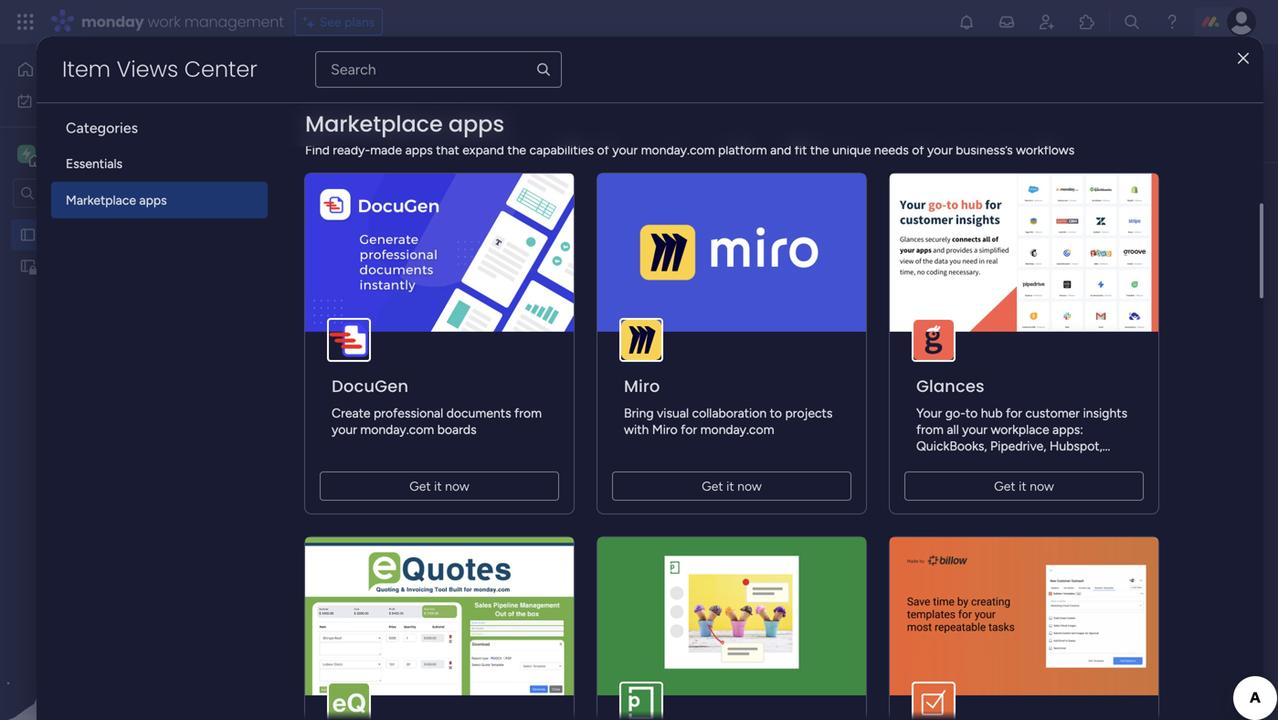Task type: vqa. For each thing, say whether or not it's contained in the screenshot.
Dashboards
no



Task type: locate. For each thing, give the bounding box(es) containing it.
0 vertical spatial work
[[148, 11, 181, 32]]

0 horizontal spatial the
[[507, 142, 526, 158]]

voyager up updates
[[659, 87, 728, 110]]

of right type
[[381, 98, 393, 114]]

marketplace apps up the made
[[305, 109, 504, 139]]

0 vertical spatial voyager
[[659, 87, 728, 110]]

angle down image
[[371, 180, 380, 194]]

with inside miro bring visual collaboration to projects with miro for monday.com
[[624, 422, 649, 437]]

write updates via email:
[[1116, 226, 1253, 242]]

center
[[184, 54, 257, 85]]

main button
[[13, 138, 182, 170]]

0 vertical spatial marketplace apps
[[305, 109, 504, 139]]

2 vertical spatial project
[[456, 602, 497, 617]]

where
[[711, 98, 746, 114]]

3 now from the left
[[1030, 478, 1054, 494]]

2 vertical spatial 1
[[614, 349, 618, 360]]

fit
[[795, 142, 807, 158]]

0 vertical spatial project
[[314, 180, 355, 195]]

see plans button
[[295, 8, 383, 36]]

boards
[[437, 422, 477, 437]]

apps:
[[1053, 422, 1084, 437]]

projects
[[785, 405, 833, 421]]

monday.com inside miro bring visual collaboration to projects with miro for monday.com
[[700, 422, 774, 437]]

it for glances
[[1019, 478, 1027, 494]]

get it now down mailchimp,
[[994, 478, 1054, 494]]

from inside docugen create professional documents from your monday.com boards
[[514, 405, 542, 421]]

marketplace apps down essentials
[[66, 192, 167, 208]]

it down collaboration
[[727, 478, 734, 494]]

1 inside button
[[749, 136, 754, 152]]

dialog containing item views center
[[37, 37, 1264, 720]]

that
[[436, 142, 459, 158]]

0 vertical spatial from
[[514, 405, 542, 421]]

3 get it now from the left
[[994, 478, 1054, 494]]

monday.com down track
[[641, 142, 715, 158]]

0 horizontal spatial get it now button
[[320, 472, 559, 501]]

Next quarter field
[[310, 563, 422, 587]]

apps image
[[1078, 13, 1097, 31]]

for inside miro bring visual collaboration to projects with miro for monday.com
[[681, 422, 697, 437]]

from down your on the right bottom of page
[[917, 422, 944, 437]]

1 horizontal spatial get
[[702, 478, 723, 494]]

ups
[[791, 354, 814, 371]]

1 horizontal spatial get it now button
[[612, 472, 852, 501]]

1 button for voyager
[[579, 301, 639, 334]]

2 get it now button from the left
[[612, 472, 852, 501]]

voyager
[[659, 87, 728, 110], [345, 310, 393, 325]]

work right my at left top
[[61, 93, 89, 109]]

now down collaboration
[[738, 478, 762, 494]]

1 horizontal spatial work
[[148, 11, 181, 32]]

1 vertical spatial miro
[[652, 422, 678, 437]]

and
[[608, 98, 629, 114], [770, 142, 792, 158], [954, 354, 978, 371], [1054, 455, 1075, 470]]

1 horizontal spatial get it now
[[702, 478, 762, 494]]

now down mailchimp,
[[1030, 478, 1054, 494]]

0 vertical spatial 1
[[749, 136, 754, 152]]

voyager up kepler
[[345, 310, 393, 325]]

like button
[[662, 398, 949, 453]]

2 horizontal spatial get it now
[[994, 478, 1054, 494]]

miro
[[624, 375, 660, 398], [652, 422, 678, 437]]

2 horizontal spatial get
[[994, 478, 1016, 494]]

funding.
[[1065, 354, 1118, 371]]

0 horizontal spatial with
[[624, 422, 649, 437]]

1 horizontal spatial now
[[738, 478, 762, 494]]

1 horizontal spatial to
[[770, 405, 782, 421]]

get it now down the boards
[[409, 478, 470, 494]]

categories heading
[[51, 103, 268, 145]]

0 horizontal spatial work
[[61, 93, 89, 109]]

with down bring
[[624, 422, 649, 437]]

dialog
[[37, 37, 1264, 720]]

1 horizontal spatial marketplace apps
[[305, 109, 504, 139]]

project inside button
[[314, 180, 355, 195]]

get it now button for glances
[[905, 472, 1144, 501]]

0 vertical spatial with
[[818, 354, 847, 371]]

1 vertical spatial work
[[61, 93, 89, 109]]

work inside button
[[61, 93, 89, 109]]

it down mailchimp,
[[1019, 478, 1027, 494]]

type
[[352, 98, 378, 114]]

3 it from the left
[[1019, 478, 1027, 494]]

get down collaboration
[[702, 478, 723, 494]]

with right ups
[[818, 354, 847, 371]]

your left business's
[[927, 142, 953, 158]]

business's
[[956, 142, 1013, 158]]

documents
[[447, 405, 511, 421]]

get down professional
[[409, 478, 431, 494]]

get it now button down the boards
[[320, 472, 559, 501]]

this
[[314, 238, 348, 261]]

your inside the glances your go-to hub for customer insights from all your workplace apps: quickbooks, pipedrive, hubspot, xero, stripe, mailchimp, and more.
[[962, 422, 988, 437]]

All Spacecraft field
[[273, 61, 435, 92]]

2 it from the left
[[727, 478, 734, 494]]

now for docugen
[[445, 478, 470, 494]]

new
[[284, 180, 311, 195]]

filter by anything image
[[574, 178, 603, 196]]

1 for voyager
[[614, 316, 618, 327]]

monday.com down collaboration
[[700, 422, 774, 437]]

1 vertical spatial marketplace apps
[[66, 192, 167, 208]]

your down create
[[332, 422, 357, 437]]

quarter right next
[[355, 563, 418, 586]]

the right fit
[[810, 142, 829, 158]]

1 vertical spatial with
[[624, 422, 649, 437]]

select product image
[[16, 13, 35, 31]]

files
[[781, 136, 807, 152]]

your right the all
[[962, 422, 988, 437]]

help button
[[1123, 668, 1187, 698]]

of
[[381, 98, 393, 114], [695, 98, 707, 114], [597, 142, 609, 158], [912, 142, 924, 158]]

2 get from the left
[[702, 478, 723, 494]]

spacecraft
[[310, 61, 431, 92]]

3 get it now button from the left
[[905, 472, 1144, 501]]

your inside button
[[749, 98, 775, 114]]

2 1 button from the top
[[579, 334, 639, 366]]

2 horizontal spatial it
[[1019, 478, 1027, 494]]

miro down visual
[[652, 422, 678, 437]]

mailchimp,
[[989, 455, 1051, 470]]

to left hub
[[966, 405, 978, 421]]

option
[[0, 218, 233, 222]]

noah lott image
[[1227, 7, 1256, 37]]

1 vertical spatial from
[[917, 422, 944, 437]]

government
[[982, 354, 1061, 371]]

0 horizontal spatial marketplace apps
[[66, 192, 167, 208]]

timelines
[[554, 98, 605, 114]]

activity log
[[834, 136, 904, 152]]

miro up bring
[[624, 375, 660, 398]]

0 horizontal spatial it
[[434, 478, 442, 494]]

0 vertical spatial quarter
[[352, 238, 415, 261]]

made
[[370, 142, 402, 158]]

get it now for glances
[[994, 478, 1054, 494]]

get it now down collaboration
[[702, 478, 762, 494]]

and left the keep
[[608, 98, 629, 114]]

1 vertical spatial 1
[[614, 316, 618, 327]]

with
[[818, 354, 847, 371], [624, 422, 649, 437]]

your
[[749, 98, 775, 114], [612, 142, 638, 158], [927, 142, 953, 158], [332, 422, 357, 437], [962, 422, 988, 437]]

2 horizontal spatial to
[[966, 405, 978, 421]]

workspace selection element
[[17, 143, 83, 167]]

get it now for miro
[[702, 478, 762, 494]]

project.
[[396, 98, 440, 114]]

get
[[409, 478, 431, 494], [702, 478, 723, 494], [994, 478, 1016, 494]]

to right due
[[741, 354, 755, 371]]

to inside the glances your go-to hub for customer insights from all your workplace apps: quickbooks, pipedrive, hubspot, xero, stripe, mailchimp, and more.
[[966, 405, 978, 421]]

1 vertical spatial project
[[456, 276, 497, 292]]

1 vertical spatial for
[[681, 422, 697, 437]]

item views center
[[62, 54, 257, 85]]

marketplace inside the marketplace apps option
[[66, 192, 136, 208]]

stripe,
[[949, 455, 986, 470]]

now for miro
[[738, 478, 762, 494]]

1 vertical spatial voyager
[[345, 310, 393, 325]]

unique
[[833, 142, 871, 158]]

1 button
[[579, 301, 639, 334], [579, 334, 639, 366]]

1 horizontal spatial for
[[1006, 405, 1022, 421]]

for down visual
[[681, 422, 697, 437]]

it for docugen
[[434, 478, 442, 494]]

1 1 button from the top
[[579, 301, 639, 334]]

gantt
[[393, 131, 426, 147]]

activity
[[834, 136, 879, 152]]

Search field
[[424, 175, 479, 200]]

1 get from the left
[[409, 478, 431, 494]]

updates
[[689, 136, 737, 152]]

miro bring visual collaboration to projects with miro for monday.com
[[624, 375, 833, 437]]

get it now button down mailchimp,
[[905, 472, 1144, 501]]

customer
[[1026, 405, 1080, 421]]

your right where
[[749, 98, 775, 114]]

and left fit
[[770, 142, 792, 158]]

get it now button down collaboration
[[612, 472, 852, 501]]

0 horizontal spatial now
[[445, 478, 470, 494]]

home button
[[11, 55, 196, 84]]

1 horizontal spatial the
[[810, 142, 829, 158]]

see
[[320, 14, 341, 30]]

monday.com down professional
[[360, 422, 434, 437]]

0 horizontal spatial voyager
[[345, 310, 393, 325]]

search everything image
[[1123, 13, 1141, 31]]

person
[[519, 180, 558, 195]]

manage any type of project. assign owners, set timelines and keep track of where your project stands. button
[[277, 95, 891, 117]]

bring
[[624, 405, 654, 421]]

1 it from the left
[[434, 478, 442, 494]]

0 horizontal spatial from
[[514, 405, 542, 421]]

1 get it now from the left
[[409, 478, 470, 494]]

it for miro
[[727, 478, 734, 494]]

monday.com inside marketplace apps find ready-made apps that expand the capabilities of your monday.com platform and fit the unique needs of your business's workflows
[[641, 142, 715, 158]]

for up workplace
[[1006, 405, 1022, 421]]

essentials option
[[51, 145, 268, 182]]

and inside marketplace apps find ready-made apps that expand the capabilities of your monday.com platform and fit the unique needs of your business's workflows
[[770, 142, 792, 158]]

stands.
[[822, 98, 863, 114]]

0 vertical spatial for
[[1006, 405, 1022, 421]]

1 the from the left
[[507, 142, 526, 158]]

1 vertical spatial quarter
[[355, 563, 418, 586]]

it down the boards
[[434, 478, 442, 494]]

to
[[741, 354, 755, 371], [770, 405, 782, 421], [966, 405, 978, 421]]

to left projects
[[770, 405, 782, 421]]

1 horizontal spatial from
[[917, 422, 944, 437]]

quarter right this
[[352, 238, 415, 261]]

now for glances
[[1030, 478, 1054, 494]]

0 horizontal spatial get
[[409, 478, 431, 494]]

marketplace apps find ready-made apps that expand the capabilities of your monday.com platform and fit the unique needs of your business's workflows
[[305, 110, 1075, 158]]

documentation
[[850, 354, 950, 371]]

1 get it now button from the left
[[320, 472, 559, 501]]

1
[[749, 136, 754, 152], [614, 316, 618, 327], [614, 349, 618, 360]]

1 horizontal spatial voyager
[[659, 87, 728, 110]]

lottie animation image
[[0, 535, 233, 720]]

1 horizontal spatial it
[[727, 478, 734, 494]]

1 now from the left
[[445, 478, 470, 494]]

the right expand
[[507, 142, 526, 158]]

0 horizontal spatial get it now
[[409, 478, 470, 494]]

Voyager field
[[654, 87, 1177, 111]]

2 horizontal spatial get it now button
[[905, 472, 1144, 501]]

marketplace apps inside option
[[66, 192, 167, 208]]

search image
[[535, 61, 552, 78]]

parker
[[345, 376, 381, 391]]

your
[[917, 405, 942, 421]]

project
[[314, 180, 355, 195], [456, 276, 497, 292], [456, 602, 497, 617]]

work up item views center
[[148, 11, 181, 32]]

from right documents
[[514, 405, 542, 421]]

v2 search image
[[411, 177, 424, 198]]

2 now from the left
[[738, 478, 762, 494]]

0 horizontal spatial for
[[681, 422, 697, 437]]

list box
[[0, 216, 233, 528]]

platform
[[718, 142, 767, 158]]

get it now button
[[320, 472, 559, 501], [612, 472, 852, 501], [905, 472, 1144, 501]]

write
[[1116, 226, 1147, 242]]

get down mailchimp,
[[994, 478, 1016, 494]]

This quarter field
[[310, 238, 419, 261]]

and down the hubspot, on the bottom right of the page
[[1054, 455, 1075, 470]]

project for next quarter
[[456, 602, 497, 617]]

2 get it now from the left
[[702, 478, 762, 494]]

None search field
[[315, 51, 562, 88]]

quarter for this quarter
[[352, 238, 415, 261]]

essentials
[[66, 156, 123, 171]]

2 horizontal spatial now
[[1030, 478, 1054, 494]]

help
[[1139, 673, 1171, 692]]

now down the boards
[[445, 478, 470, 494]]

xero,
[[917, 455, 946, 470]]

like
[[802, 417, 828, 434]]

keep
[[633, 98, 660, 114]]

3 get from the left
[[994, 478, 1016, 494]]



Task type: describe. For each thing, give the bounding box(es) containing it.
private board image
[[19, 257, 37, 275]]

plans
[[345, 14, 375, 30]]

updates / 1
[[689, 136, 754, 152]]

new project
[[284, 180, 355, 195]]

next
[[314, 563, 351, 586]]

views
[[117, 54, 178, 85]]

project for this quarter
[[456, 276, 497, 292]]

add to favorites image
[[474, 67, 493, 85]]

marketplace inside marketplace apps find ready-made apps that expand the capabilities of your monday.com platform and fit the unique needs of your business's workflows
[[305, 110, 443, 140]]

manage
[[280, 98, 325, 114]]

files button
[[768, 129, 821, 159]]

item
[[62, 54, 111, 85]]

monday work management
[[81, 11, 284, 32]]

updates
[[1150, 226, 1197, 242]]

all
[[947, 422, 959, 437]]

stuck due to hold ups with documentation and government funding.
[[672, 354, 1118, 371]]

my work button
[[11, 86, 196, 116]]

via
[[1200, 226, 1216, 242]]

more.
[[1078, 455, 1111, 470]]

categories
[[66, 119, 138, 137]]

all
[[278, 61, 304, 92]]

0 horizontal spatial to
[[741, 354, 755, 371]]

notifications image
[[958, 13, 976, 31]]

get it now button for docugen
[[320, 472, 559, 501]]

main
[[305, 131, 333, 147]]

docugen create professional documents from your monday.com boards
[[332, 375, 542, 437]]

my work
[[40, 93, 89, 109]]

of right log
[[912, 142, 924, 158]]

get for miro
[[702, 478, 723, 494]]

expand
[[463, 142, 504, 158]]

main
[[42, 145, 80, 163]]

Search in workspace field
[[38, 183, 153, 204]]

voyager inside field
[[659, 87, 728, 110]]

activity log button
[[821, 129, 917, 159]]

table
[[336, 131, 366, 147]]

your down the keep
[[612, 142, 638, 158]]

docugen
[[332, 375, 409, 398]]

professional
[[374, 405, 443, 421]]

new project button
[[277, 173, 363, 202]]

to inside miro bring visual collaboration to projects with miro for monday.com
[[770, 405, 782, 421]]

needs
[[874, 142, 909, 158]]

stuck
[[672, 354, 709, 371]]

person button
[[489, 173, 569, 202]]

manage any type of project. assign owners, set timelines and keep track of where your project stands.
[[280, 98, 863, 114]]

lottie animation element
[[0, 535, 233, 720]]

work for monday
[[148, 11, 181, 32]]

hubspot,
[[1050, 438, 1103, 454]]

get for docugen
[[409, 478, 431, 494]]

this quarter
[[314, 238, 415, 261]]

next quarter
[[314, 563, 418, 586]]

1 horizontal spatial with
[[818, 354, 847, 371]]

Search for a column type search field
[[315, 51, 562, 88]]

viking
[[345, 635, 381, 651]]

for inside the glances your go-to hub for customer insights from all your workplace apps: quickbooks, pipedrive, hubspot, xero, stripe, mailchimp, and more.
[[1006, 405, 1022, 421]]

kepler
[[345, 343, 382, 358]]

collaboration
[[692, 405, 767, 421]]

pipedrive,
[[991, 438, 1047, 454]]

hub
[[981, 405, 1003, 421]]

glances
[[917, 375, 985, 398]]

dapulse x slim image
[[1238, 52, 1249, 65]]

email:
[[1219, 226, 1253, 242]]

visual
[[657, 405, 689, 421]]

marketplace apps option
[[51, 182, 268, 218]]

1 button for kepler
[[579, 334, 639, 366]]

noah lott image
[[1187, 86, 1211, 110]]

of up "filter by anything" image
[[597, 142, 609, 158]]

glances your go-to hub for customer insights from all your workplace apps: quickbooks, pipedrive, hubspot, xero, stripe, mailchimp, and more.
[[917, 375, 1128, 470]]

monday.com inside docugen create professional documents from your monday.com boards
[[360, 422, 434, 437]]

ready-
[[333, 142, 370, 158]]

calendar
[[454, 131, 505, 147]]

owners,
[[485, 98, 529, 114]]

show board description image
[[443, 68, 465, 86]]

apps inside option
[[139, 192, 167, 208]]

help image
[[1163, 13, 1182, 31]]

assign
[[444, 98, 482, 114]]

due
[[713, 354, 738, 371]]

work for my
[[61, 93, 89, 109]]

get for glances
[[994, 478, 1016, 494]]

get it now button for miro
[[612, 472, 852, 501]]

and inside the glances your go-to hub for customer insights from all your workplace apps: quickbooks, pipedrive, hubspot, xero, stripe, mailchimp, and more.
[[1054, 455, 1075, 470]]

workflows
[[1016, 142, 1075, 158]]

workspace image
[[22, 144, 31, 164]]

get it now for docugen
[[409, 478, 470, 494]]

calendar button
[[440, 124, 519, 154]]

of right track
[[695, 98, 707, 114]]

project
[[778, 98, 819, 114]]

public board image
[[19, 226, 37, 244]]

create
[[332, 405, 371, 421]]

gantt button
[[380, 124, 440, 154]]

/
[[741, 136, 745, 152]]

reply button
[[957, 411, 1248, 441]]

updates / 1 button
[[661, 129, 768, 159]]

quarter for next quarter
[[355, 563, 418, 586]]

workspace image
[[17, 144, 36, 164]]

inbox image
[[998, 13, 1016, 31]]

all spacecraft
[[278, 61, 431, 92]]

my
[[40, 93, 58, 109]]

and inside button
[[608, 98, 629, 114]]

main table button
[[277, 124, 380, 154]]

capabilities
[[530, 142, 594, 158]]

your inside docugen create professional documents from your monday.com boards
[[332, 422, 357, 437]]

2 the from the left
[[810, 142, 829, 158]]

go-
[[946, 405, 966, 421]]

and up glances
[[954, 354, 978, 371]]

1 for kepler
[[614, 349, 618, 360]]

from inside the glances your go-to hub for customer insights from all your workplace apps: quickbooks, pipedrive, hubspot, xero, stripe, mailchimp, and more.
[[917, 422, 944, 437]]

starship
[[345, 408, 393, 424]]

0 vertical spatial miro
[[624, 375, 660, 398]]

set
[[533, 98, 550, 114]]

monday
[[81, 11, 144, 32]]

categories list box
[[51, 103, 282, 218]]

hold
[[759, 354, 787, 371]]

any
[[328, 98, 349, 114]]

log
[[882, 136, 904, 152]]

home
[[42, 62, 77, 77]]

envelope o image
[[1098, 224, 1116, 244]]

invite members image
[[1038, 13, 1056, 31]]

track
[[663, 98, 692, 114]]

insights
[[1083, 405, 1128, 421]]



